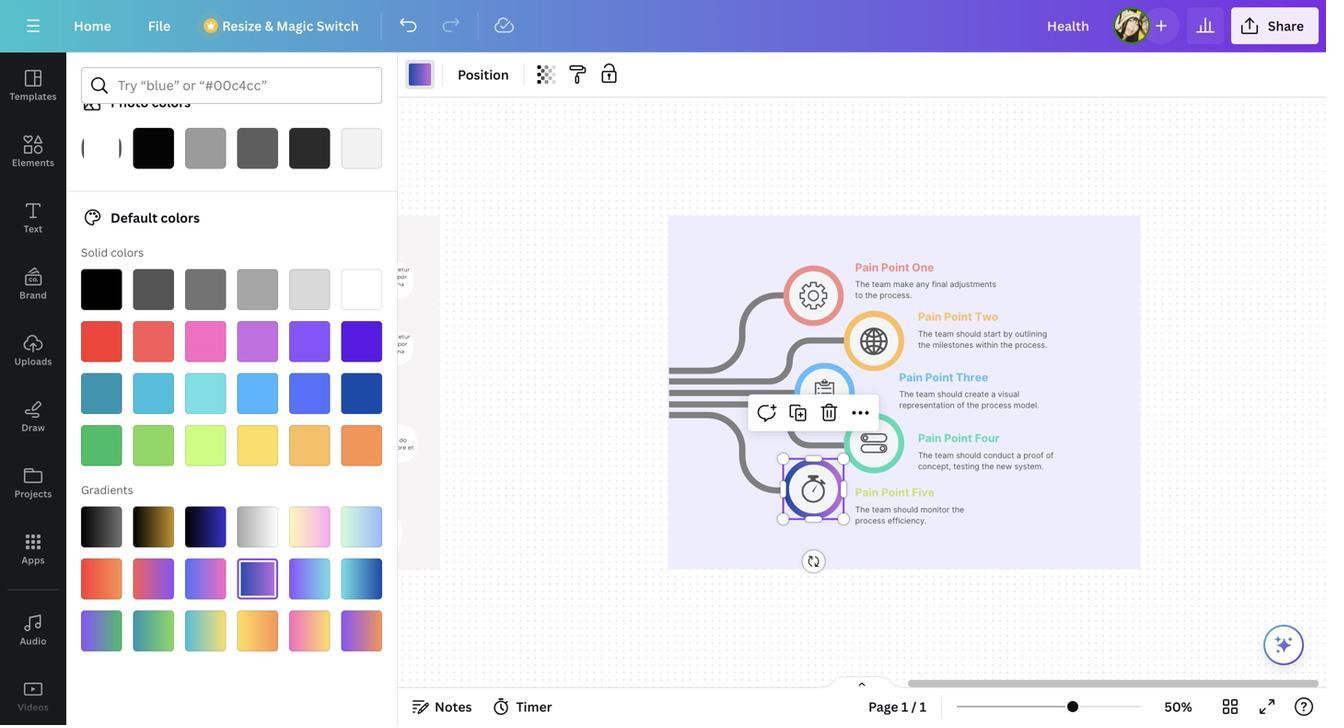 Task type: locate. For each thing, give the bounding box(es) containing it.
royal blue #5271ff image
[[289, 373, 330, 414], [289, 373, 330, 414]]

pink #ff66c4 image
[[185, 321, 226, 362]]

team
[[872, 280, 891, 289], [935, 329, 954, 339], [916, 390, 935, 399], [935, 451, 954, 460], [872, 505, 891, 515]]

linear gradient 90°: #5de0e6, #004aad image
[[341, 559, 382, 600]]

process
[[981, 401, 1012, 411], [855, 516, 885, 526]]

magenta #cb6ce6 image
[[237, 321, 278, 362], [237, 321, 278, 362]]

the down by
[[1001, 340, 1013, 350]]

icon image
[[800, 282, 828, 310], [815, 379, 835, 407], [861, 434, 888, 453]]

process. down make
[[880, 291, 912, 300]]

1 vertical spatial a
[[1017, 451, 1021, 460]]

aqua blue #0cc0df image
[[133, 373, 174, 414], [133, 373, 174, 414]]

the right monitor
[[952, 505, 964, 515]]

&
[[265, 17, 273, 35]]

team up representation
[[916, 390, 935, 399]]

milestones
[[933, 340, 973, 350]]

solid colors
[[81, 245, 144, 260]]

process. inside the team make any final adjustments to the process.
[[880, 291, 912, 300]]

efficiency.
[[888, 516, 927, 526]]

pain down the team make any final adjustments to the process.
[[918, 310, 942, 324]]

proof
[[1023, 451, 1044, 460]]

make
[[893, 280, 914, 289]]

home
[[74, 17, 111, 35]]

0 vertical spatial colors
[[152, 93, 191, 111]]

linear gradient 90°: #fff7ad, #ffa9f9 image
[[289, 507, 330, 548], [289, 507, 330, 548]]

bright red #ff3131 image
[[81, 321, 122, 362]]

apps
[[22, 554, 45, 567]]

of right the proof
[[1046, 451, 1054, 460]]

black #000000 image
[[81, 269, 122, 310], [81, 269, 122, 310]]

team inside the team should conduct a proof of concept, testing the new system.
[[935, 451, 954, 460]]

0 vertical spatial process
[[981, 401, 1012, 411]]

0 vertical spatial icon image
[[800, 282, 828, 310]]

1
[[901, 699, 908, 716], [920, 699, 927, 716]]

pain for pain point four
[[918, 432, 942, 445]]

team inside the team should create a visual representation of the process model.
[[916, 390, 935, 399]]

home link
[[59, 7, 126, 44]]

#2b2b2b image
[[289, 128, 330, 169], [289, 128, 330, 169]]

should for efficiency.
[[893, 505, 918, 515]]

audio
[[20, 635, 47, 648]]

0 vertical spatial process.
[[880, 291, 912, 300]]

the inside the team should conduct a proof of concept, testing the new system.
[[918, 451, 933, 460]]

timer button
[[487, 693, 560, 722]]

the up concept,
[[918, 451, 933, 460]]

should inside the team should start by outlining the milestones within the process.
[[956, 329, 981, 339]]

the
[[855, 280, 870, 289], [918, 329, 933, 339], [899, 390, 914, 399], [918, 451, 933, 460], [855, 505, 870, 515]]

1 vertical spatial colors
[[161, 209, 200, 227]]

2 vertical spatial icon image
[[861, 434, 888, 453]]

the down pain point five
[[855, 505, 870, 515]]

the left milestones in the top right of the page
[[918, 340, 930, 350]]

1 horizontal spatial of
[[1046, 451, 1054, 460]]

resize
[[222, 17, 262, 35]]

team for efficiency.
[[872, 505, 891, 515]]

point up make
[[881, 261, 909, 274]]

1 left /
[[901, 699, 908, 716]]

new
[[996, 462, 1012, 471]]

pain for pain point one
[[855, 261, 879, 274]]

pain for pain point two
[[918, 310, 942, 324]]

0 horizontal spatial process
[[855, 516, 885, 526]]

lime #c1ff72 image
[[185, 425, 226, 466], [185, 425, 226, 466]]

linear gradient 90°: #000000, #c89116 image
[[133, 507, 174, 548], [133, 507, 174, 548]]

pain point one
[[855, 261, 934, 274]]

file
[[148, 17, 171, 35]]

pain up concept,
[[918, 432, 942, 445]]

start
[[984, 329, 1001, 339]]

point up representation
[[925, 371, 954, 384]]

0 horizontal spatial a
[[991, 390, 996, 399]]

#f2f2f2 image
[[341, 128, 382, 169], [341, 128, 382, 169]]

linear gradient 90°: #ff3131, #ff914d image
[[81, 559, 122, 600]]

point left four
[[944, 432, 972, 445]]

solid
[[81, 245, 108, 260]]

linear gradient 90°: #5170ff, #ff66c4 image
[[185, 559, 226, 600], [185, 559, 226, 600]]

three
[[956, 371, 988, 384]]

process inside the team should create a visual representation of the process model.
[[981, 401, 1012, 411]]

team inside the team make any final adjustments to the process.
[[872, 280, 891, 289]]

colors
[[152, 93, 191, 111], [161, 209, 200, 227], [111, 245, 144, 260]]

of inside the team should conduct a proof of concept, testing the new system.
[[1046, 451, 1054, 460]]

point
[[881, 261, 909, 274], [944, 310, 972, 324], [925, 371, 954, 384], [944, 432, 972, 445], [881, 486, 909, 499]]

50% button
[[1149, 693, 1208, 722]]

#040404 image
[[133, 128, 174, 169]]

brand button
[[0, 251, 66, 318]]

linear gradient 90°: #000000, #3533cd image
[[185, 507, 226, 548], [185, 507, 226, 548]]

process.
[[880, 291, 912, 300], [1015, 340, 1047, 350]]

process down visual
[[981, 401, 1012, 411]]

cobalt blue #004aad image
[[341, 373, 382, 414], [341, 373, 382, 414]]

the down create
[[967, 401, 979, 411]]

2 vertical spatial colors
[[111, 245, 144, 260]]

photo
[[111, 93, 149, 111]]

a left the proof
[[1017, 451, 1021, 460]]

the team should create a visual representation of the process model.
[[899, 390, 1039, 411]]

the for to
[[855, 280, 870, 289]]

2 1 from the left
[[920, 699, 927, 716]]

linear gradient 90°: #ffde59, #ff914d image
[[237, 611, 278, 652], [237, 611, 278, 652]]

should up 'efficiency.'
[[893, 505, 918, 515]]

two
[[975, 310, 999, 324]]

the for efficiency.
[[855, 505, 870, 515]]

1 vertical spatial process.
[[1015, 340, 1047, 350]]

coral red #ff5757 image
[[133, 321, 174, 362]]

one
[[912, 261, 934, 274]]

a inside the team should create a visual representation of the process model.
[[991, 390, 996, 399]]

the inside the team should start by outlining the milestones within the process.
[[918, 329, 933, 339]]

draw
[[21, 422, 45, 434]]

pain up "to"
[[855, 261, 879, 274]]

canva assistant image
[[1273, 635, 1295, 657]]

yellow #ffde59 image
[[237, 425, 278, 466], [237, 425, 278, 466]]

violet #5e17eb image
[[341, 321, 382, 362]]

the up representation
[[899, 390, 914, 399]]

a left visual
[[991, 390, 996, 399]]

the inside the team should monitor the process efficiency.
[[855, 505, 870, 515]]

linear gradient 90°: #8c52ff, #5ce1e6 image
[[289, 559, 330, 600], [289, 559, 330, 600]]

the down pain point two
[[918, 329, 933, 339]]

Design title text field
[[1032, 7, 1106, 44]]

1 vertical spatial process
[[855, 516, 885, 526]]

resize & magic switch button
[[193, 7, 374, 44]]

projects button
[[0, 450, 66, 517]]

adjustments
[[950, 280, 996, 289]]

50%
[[1165, 699, 1192, 716]]

0 horizontal spatial of
[[957, 401, 965, 411]]

should for the
[[956, 329, 981, 339]]

should
[[956, 329, 981, 339], [937, 390, 963, 399], [956, 451, 981, 460], [893, 505, 918, 515]]

0 vertical spatial a
[[991, 390, 996, 399]]

elements
[[12, 157, 54, 169]]

uploads button
[[0, 318, 66, 384]]

should up testing
[[956, 451, 981, 460]]

should for representation
[[937, 390, 963, 399]]

main menu bar
[[0, 0, 1326, 52]]

should down pain point three
[[937, 390, 963, 399]]

should inside the team should conduct a proof of concept, testing the new system.
[[956, 451, 981, 460]]

share button
[[1231, 7, 1319, 44]]

team for to
[[872, 280, 891, 289]]

1 vertical spatial of
[[1046, 451, 1054, 460]]

dark turquoise #0097b2 image
[[81, 373, 122, 414], [81, 373, 122, 414]]

linear gradient 90°: #004aad, #cb6ce6 image
[[409, 64, 431, 86], [409, 64, 431, 86], [237, 559, 278, 600]]

1 horizontal spatial process
[[981, 401, 1012, 411]]

light blue #38b6ff image
[[237, 373, 278, 414], [237, 373, 278, 414]]

0 vertical spatial of
[[957, 401, 965, 411]]

the down conduct
[[982, 462, 994, 471]]

the inside the team should create a visual representation of the process model.
[[899, 390, 914, 399]]

green #00bf63 image
[[81, 425, 122, 466], [81, 425, 122, 466]]

should inside the team should create a visual representation of the process model.
[[937, 390, 963, 399]]

team inside the team should monitor the process efficiency.
[[872, 505, 891, 515]]

brand
[[19, 289, 47, 302]]

of
[[957, 401, 965, 411], [1046, 451, 1054, 460]]

pain point two
[[918, 310, 999, 324]]

text button
[[0, 185, 66, 251]]

linear gradient 90°: #a6a6a6, #ffffff image
[[237, 507, 278, 548]]

dark gray #545454 image
[[133, 269, 174, 310]]

audio button
[[0, 598, 66, 664]]

side panel tab list
[[0, 52, 66, 726]]

point for two
[[944, 310, 972, 324]]

the team make any final adjustments to the process.
[[855, 280, 999, 300]]

team up milestones in the top right of the page
[[935, 329, 954, 339]]

process. down outlining
[[1015, 340, 1047, 350]]

/
[[911, 699, 917, 716]]

the for the
[[918, 329, 933, 339]]

colors right photo
[[152, 93, 191, 111]]

switch
[[317, 17, 359, 35]]

linear gradient 90°: #cdffd8, #94b9ff image
[[341, 507, 382, 548]]

the inside the team make any final adjustments to the process.
[[855, 280, 870, 289]]

position button
[[450, 60, 516, 89]]

team inside the team should start by outlining the milestones within the process.
[[935, 329, 954, 339]]

1 horizontal spatial 1
[[920, 699, 927, 716]]

point left two
[[944, 310, 972, 324]]

linear gradient 90°: #ff5757, #8c52ff image
[[133, 559, 174, 600], [133, 559, 174, 600]]

pain point four
[[918, 432, 1000, 445]]

pain up the team should monitor the process efficiency.
[[855, 486, 879, 499]]

turquoise blue #5ce1e6 image
[[185, 373, 226, 414]]

0 horizontal spatial process.
[[880, 291, 912, 300]]

1 horizontal spatial process.
[[1015, 340, 1047, 350]]

the right "to"
[[865, 291, 877, 300]]

point up the team should monitor the process efficiency.
[[881, 486, 909, 499]]

process. inside the team should start by outlining the milestones within the process.
[[1015, 340, 1047, 350]]

concept,
[[918, 462, 951, 471]]

colors for photo colors
[[152, 93, 191, 111]]

process inside the team should monitor the process efficiency.
[[855, 516, 885, 526]]

the
[[865, 291, 877, 300], [918, 340, 930, 350], [1001, 340, 1013, 350], [967, 401, 979, 411], [982, 462, 994, 471], [952, 505, 964, 515]]

1 horizontal spatial a
[[1017, 451, 1021, 460]]

1 right /
[[920, 699, 927, 716]]

colors right solid
[[111, 245, 144, 260]]

team down the pain point one
[[872, 280, 891, 289]]

representation
[[899, 401, 955, 411]]

a for visual
[[991, 390, 996, 399]]

coral red #ff5757 image
[[133, 321, 174, 362]]

default
[[111, 209, 158, 227]]

the up "to"
[[855, 280, 870, 289]]

colors right default
[[161, 209, 200, 227]]

0 horizontal spatial 1
[[901, 699, 908, 716]]

gray #a6a6a6 image
[[237, 269, 278, 310]]

projects
[[14, 488, 52, 501]]

pain up representation
[[899, 371, 923, 384]]

a
[[991, 390, 996, 399], [1017, 451, 1021, 460]]

of down three
[[957, 401, 965, 411]]

purple #8c52ff image
[[289, 321, 330, 362], [289, 321, 330, 362]]

point for one
[[881, 261, 909, 274]]

pain point three
[[899, 371, 988, 384]]

should inside the team should monitor the process efficiency.
[[893, 505, 918, 515]]

pain
[[855, 261, 879, 274], [918, 310, 942, 324], [899, 371, 923, 384], [918, 432, 942, 445], [855, 486, 879, 499]]

team down pain point five
[[872, 505, 891, 515]]

the team should conduct a proof of concept, testing the new system.
[[918, 451, 1056, 471]]

#5e5e5e image
[[237, 128, 278, 169]]

the inside the team should conduct a proof of concept, testing the new system.
[[982, 462, 994, 471]]

point for three
[[925, 371, 954, 384]]

should up milestones in the top right of the page
[[956, 329, 981, 339]]

team up concept,
[[935, 451, 954, 460]]

linear gradient 90°: #8c52ff, #ff914d image
[[341, 611, 382, 652], [341, 611, 382, 652]]

orange #ff914d image
[[341, 425, 382, 466], [341, 425, 382, 466]]

a inside the team should conduct a proof of concept, testing the new system.
[[1017, 451, 1021, 460]]

linear gradient 90°: #0cc0df, #ffde59 image
[[185, 611, 226, 652]]

resize & magic switch
[[222, 17, 359, 35]]

light gray #d9d9d9 image
[[289, 269, 330, 310], [289, 269, 330, 310]]

linear gradient 90°: #0097b2, #7ed957 image
[[133, 611, 174, 652], [133, 611, 174, 652]]

page 1 / 1
[[868, 699, 927, 716]]

process left 'efficiency.'
[[855, 516, 885, 526]]



Task type: vqa. For each thing, say whether or not it's contained in the screenshot.
Any
yes



Task type: describe. For each thing, give the bounding box(es) containing it.
notes
[[435, 699, 472, 716]]

pain for pain point three
[[899, 371, 923, 384]]

bright red #ff3131 image
[[81, 321, 122, 362]]

linear gradient 90°: #ff66c4, #ffde59 image
[[289, 611, 330, 652]]

conduct
[[984, 451, 1014, 460]]

within
[[976, 340, 998, 350]]

Try "blue" or "#00c4cc" search field
[[118, 68, 370, 103]]

team for representation
[[916, 390, 935, 399]]

linear gradient 90°: #ff66c4, #ffde59 image
[[289, 611, 330, 652]]

videos
[[18, 702, 49, 714]]

magic
[[276, 17, 314, 35]]

apps button
[[0, 517, 66, 583]]

by
[[1003, 329, 1013, 339]]

four
[[975, 432, 1000, 445]]

grass green #7ed957 image
[[133, 425, 174, 466]]

model.
[[1014, 401, 1039, 411]]

violet #5e17eb image
[[341, 321, 382, 362]]

pain for pain point five
[[855, 486, 879, 499]]

the for representation
[[899, 390, 914, 399]]

linear gradient 90°: #004aad, #cb6ce6 image
[[237, 559, 278, 600]]

share
[[1268, 17, 1304, 35]]

linear gradient 90°: #8c52ff, #00bf63 image
[[81, 611, 122, 652]]

1 1 from the left
[[901, 699, 908, 716]]

pink #ff66c4 image
[[185, 321, 226, 362]]

system.
[[1014, 462, 1044, 471]]

chronometer icon image
[[802, 476, 825, 503]]

five
[[912, 486, 935, 499]]

#9b9b9b image
[[185, 128, 226, 169]]

videos button
[[0, 664, 66, 726]]

gray #737373 image
[[185, 269, 226, 310]]

position
[[458, 66, 509, 83]]

elements button
[[0, 119, 66, 185]]

linear gradient 90°: #0cc0df, #ffde59 image
[[185, 611, 226, 652]]

notes button
[[405, 693, 479, 722]]

a for proof
[[1017, 451, 1021, 460]]

photo colors
[[111, 93, 191, 111]]

of inside the team should create a visual representation of the process model.
[[957, 401, 965, 411]]

#040404 image
[[133, 128, 174, 169]]

point for four
[[944, 432, 972, 445]]

monitor
[[921, 505, 950, 515]]

the inside the team make any final adjustments to the process.
[[865, 291, 877, 300]]

page
[[868, 699, 898, 716]]

turquoise blue #5ce1e6 image
[[185, 373, 226, 414]]

linear gradient 90°: #5de0e6, #004aad image
[[341, 559, 382, 600]]

team for the
[[935, 329, 954, 339]]

to
[[855, 291, 863, 300]]

text
[[24, 223, 43, 235]]

uploads
[[14, 355, 52, 368]]

point for five
[[881, 486, 909, 499]]

show pages image
[[818, 676, 906, 691]]

the inside the team should monitor the process efficiency.
[[952, 505, 964, 515]]

colors for default colors
[[161, 209, 200, 227]]

gray #a6a6a6 image
[[237, 269, 278, 310]]

linear gradient 90°: #ff3131, #ff914d image
[[81, 559, 122, 600]]

the team should monitor the process efficiency.
[[855, 505, 967, 526]]

grass green #7ed957 image
[[133, 425, 174, 466]]

dark gray #545454 image
[[133, 269, 174, 310]]

timer
[[516, 699, 552, 716]]

linear gradient 90°: #cdffd8, #94b9ff image
[[341, 507, 382, 548]]

linear gradient 90°: #a6a6a6, #ffffff image
[[237, 507, 278, 548]]

linear gradient 90°: #000000, #737373 image
[[81, 507, 122, 548]]

default colors
[[111, 209, 200, 227]]

white #ffffff image
[[341, 269, 382, 310]]

gray #737373 image
[[185, 269, 226, 310]]

templates
[[10, 90, 57, 103]]

linear gradient 90°: #8c52ff, #00bf63 image
[[81, 611, 122, 652]]

white #ffffff image
[[341, 269, 382, 310]]

peach #ffbd59 image
[[289, 425, 330, 466]]

#9b9b9b image
[[185, 128, 226, 169]]

visual
[[998, 390, 1020, 399]]

outlining
[[1015, 329, 1047, 339]]

the for of
[[918, 451, 933, 460]]

peach #ffbd59 image
[[289, 425, 330, 466]]

the inside the team should create a visual representation of the process model.
[[967, 401, 979, 411]]

gradients
[[81, 483, 133, 498]]

1 vertical spatial icon image
[[815, 379, 835, 407]]

#5e5e5e image
[[237, 128, 278, 169]]

templates button
[[0, 52, 66, 119]]

colors for solid colors
[[111, 245, 144, 260]]

any
[[916, 280, 930, 289]]

team for of
[[935, 451, 954, 460]]

pain point five
[[855, 486, 935, 499]]

file button
[[133, 7, 185, 44]]

the team should start by outlining the milestones within the process.
[[918, 329, 1050, 350]]

should for of
[[956, 451, 981, 460]]

create
[[965, 390, 989, 399]]

final
[[932, 280, 948, 289]]

draw button
[[0, 384, 66, 450]]

testing
[[953, 462, 980, 471]]

linear gradient 90°: #000000, #737373 image
[[81, 507, 122, 548]]



